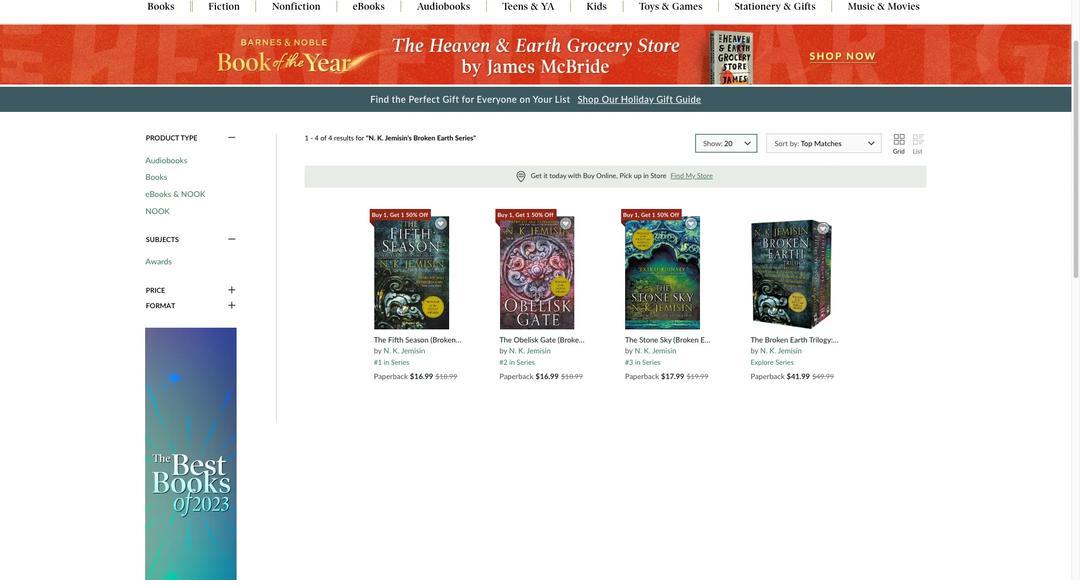 Task type: locate. For each thing, give the bounding box(es) containing it.
1 vertical spatial audiobooks
[[145, 155, 187, 165]]

2 the from the left
[[500, 335, 512, 345]]

&
[[531, 1, 539, 12], [662, 1, 670, 12], [784, 1, 791, 12], [878, 1, 885, 12], [173, 189, 179, 199]]

the up "explore"
[[751, 335, 763, 345]]

0 vertical spatial nook
[[181, 189, 205, 199]]

n. up #2 in series link
[[509, 346, 517, 355]]

2 n. from the left
[[509, 346, 517, 355]]

off
[[670, 212, 679, 218], [419, 212, 428, 218], [545, 212, 554, 218]]

3 series from the left
[[642, 358, 661, 367]]

2 horizontal spatial 50%
[[657, 212, 669, 218]]

50%
[[657, 212, 669, 218], [406, 212, 418, 218], [531, 212, 543, 218]]

off for season
[[419, 212, 428, 218]]

buy for the stone sky (broken earth…
[[623, 212, 633, 218]]

"n.
[[366, 134, 376, 143]]

1 horizontal spatial broken
[[765, 335, 788, 345]]

1 horizontal spatial $18.99
[[561, 372, 583, 381]]

(broken right "sky"
[[673, 335, 699, 345]]

old price was $49.99 element
[[812, 372, 834, 381]]

1 horizontal spatial earth…
[[585, 335, 608, 345]]

teens
[[502, 1, 528, 12]]

n. up #1 in series 'link' at the left bottom
[[384, 346, 391, 355]]

broken right 'jemisin's'
[[414, 134, 435, 143]]

1 series from the left
[[391, 358, 409, 367]]

0 horizontal spatial buy 1, get 1 50% off
[[372, 212, 428, 218]]

k. inside the obelisk gate (broken earth… by n. k. jemisin #2 in series paperback $16.99 $18.99
[[518, 346, 525, 355]]

the obelisk gate (broken earth… link
[[500, 335, 608, 345]]

2 earth… from the left
[[585, 335, 608, 345]]

by up "explore"
[[751, 346, 758, 355]]

2 off from the left
[[419, 212, 428, 218]]

books inside button
[[147, 1, 175, 12]]

by for the obelisk gate (broken earth…
[[500, 346, 507, 355]]

broken inside the broken earth trilogy: the… by n. k. jemisin explore series paperback $41.99 $49.99
[[765, 335, 788, 345]]

1 the from the left
[[374, 335, 386, 345]]

buy 1, get 1 50% off
[[623, 212, 679, 218], [372, 212, 428, 218], [497, 212, 554, 218]]

the…
[[835, 335, 853, 345]]

4 jemisin from the left
[[778, 346, 802, 355]]

broken up explore series link
[[765, 335, 788, 345]]

the left stone
[[625, 335, 638, 345]]

4 paperback from the left
[[751, 372, 785, 381]]

2 horizontal spatial 1,
[[635, 212, 640, 218]]

1 off from the left
[[670, 212, 679, 218]]

by inside the fifth season (broken earth… by n. k. jemisin #1 in series paperback $16.99 $18.99
[[374, 346, 382, 355]]

today
[[549, 172, 566, 180]]

2 store from the left
[[697, 172, 713, 180]]

the
[[374, 335, 386, 345], [500, 335, 512, 345], [625, 335, 638, 345], [751, 335, 763, 345]]

by inside the broken earth trilogy: the… by n. k. jemisin explore series paperback $41.99 $49.99
[[751, 346, 758, 355]]

1
[[305, 134, 309, 143], [652, 212, 656, 218], [401, 212, 404, 218], [527, 212, 530, 218]]

trilogy:
[[809, 335, 833, 345]]

$18.99 inside the obelisk gate (broken earth… by n. k. jemisin #2 in series paperback $16.99 $18.99
[[561, 372, 583, 381]]

n. k. jemisin link up explore series link
[[760, 346, 802, 355]]

region
[[305, 166, 926, 188]]

k. down stone
[[644, 346, 651, 355]]

1 50% from the left
[[657, 212, 669, 218]]

the inside the fifth season (broken earth… by n. k. jemisin #1 in series paperback $16.99 $18.99
[[374, 335, 386, 345]]

1 vertical spatial for
[[356, 134, 364, 143]]

find left the
[[370, 94, 389, 104]]

$16.99 down gate
[[536, 372, 559, 381]]

2 $18.99 from the left
[[561, 372, 583, 381]]

0 horizontal spatial $18.99
[[436, 372, 457, 381]]

1 gift from the left
[[443, 94, 459, 104]]

2 n. k. jemisin link from the left
[[509, 346, 551, 355]]

earth… inside the stone sky (broken earth… by n. k. jemisin #3 in series paperback $17.99 $19.99
[[701, 335, 724, 345]]

(broken inside the obelisk gate (broken earth… by n. k. jemisin #2 in series paperback $16.99 $18.99
[[558, 335, 583, 345]]

$18.99 inside the fifth season (broken earth… by n. k. jemisin #1 in series paperback $16.99 $18.99
[[436, 372, 457, 381]]

earth… up $19.99
[[701, 335, 724, 345]]

3 buy 1, get 1 50% off from the left
[[497, 212, 554, 218]]

the left "obelisk"
[[500, 335, 512, 345]]

4 n. k. jemisin link from the left
[[760, 346, 802, 355]]

0 horizontal spatial 4
[[315, 134, 319, 143]]

music & movies button
[[832, 1, 936, 13]]

2 old price was $18.99 element from the left
[[561, 372, 583, 381]]

nook down audiobooks link
[[181, 189, 205, 199]]

series right #2
[[517, 358, 535, 367]]

audiobooks for audiobooks button
[[417, 1, 470, 12]]

k. up #2 in series link
[[518, 346, 525, 355]]

series up '$41.99'
[[776, 358, 794, 367]]

0 horizontal spatial earth
[[437, 134, 453, 143]]

0 horizontal spatial 50%
[[406, 212, 418, 218]]

0 horizontal spatial find
[[370, 94, 389, 104]]

& for gifts
[[784, 1, 791, 12]]

by inside the obelisk gate (broken earth… by n. k. jemisin #2 in series paperback $16.99 $18.99
[[500, 346, 507, 355]]

1 jemisin from the left
[[401, 346, 425, 355]]

n. up "explore"
[[760, 346, 768, 355]]

by up #2
[[500, 346, 507, 355]]

& left the gifts at the top right of the page
[[784, 1, 791, 12]]

n. inside the obelisk gate (broken earth… by n. k. jemisin #2 in series paperback $16.99 $18.99
[[509, 346, 517, 355]]

1 $16.99 from the left
[[410, 372, 433, 381]]

in inside the stone sky (broken earth… by n. k. jemisin #3 in series paperback $17.99 $19.99
[[635, 358, 641, 367]]

for left "n.
[[356, 134, 364, 143]]

ebooks inside main content
[[145, 189, 171, 199]]

store right my
[[697, 172, 713, 180]]

buy 1, get 1 50% off for stone
[[623, 212, 679, 218]]

1 for the stone sky (broken earth…
[[652, 212, 656, 218]]

jemisin down season
[[401, 346, 425, 355]]

series right the '#1'
[[391, 358, 409, 367]]

1 horizontal spatial ebooks
[[353, 1, 385, 12]]

find inside region
[[671, 172, 684, 180]]

gift
[[443, 94, 459, 104], [657, 94, 673, 104]]

2 4 from the left
[[328, 134, 332, 143]]

in
[[643, 172, 649, 180], [384, 358, 389, 367], [509, 358, 515, 367], [635, 358, 641, 367]]

n. for stone
[[635, 346, 642, 355]]

paperback down #1 in series 'link' at the left bottom
[[374, 372, 408, 381]]

0 horizontal spatial earth…
[[458, 335, 481, 345]]

2 $16.99 from the left
[[536, 372, 559, 381]]

0 horizontal spatial audiobooks
[[145, 155, 187, 165]]

earth…
[[458, 335, 481, 345], [585, 335, 608, 345], [701, 335, 724, 345]]

& down audiobooks link
[[173, 189, 179, 199]]

$16.99 inside the obelisk gate (broken earth… by n. k. jemisin #2 in series paperback $16.99 $18.99
[[536, 372, 559, 381]]

1 vertical spatial find
[[671, 172, 684, 180]]

#2
[[500, 358, 508, 367]]

in right #3
[[635, 358, 641, 367]]

n. inside the fifth season (broken earth… by n. k. jemisin #1 in series paperback $16.99 $18.99
[[384, 346, 391, 355]]

& inside music & movies button
[[878, 1, 885, 12]]

2 (broken from the left
[[558, 335, 583, 345]]

0 vertical spatial ebooks
[[353, 1, 385, 12]]

2 by from the left
[[500, 346, 507, 355]]

4 n. from the left
[[760, 346, 768, 355]]

n. k. jemisin link for obelisk
[[509, 346, 551, 355]]

1 horizontal spatial 1,
[[509, 212, 514, 218]]

0 horizontal spatial old price was $18.99 element
[[436, 372, 457, 381]]

paperback inside the fifth season (broken earth… by n. k. jemisin #1 in series paperback $16.99 $18.99
[[374, 372, 408, 381]]

1 for the obelisk gate (broken earth…
[[527, 212, 530, 218]]

subjects button
[[145, 235, 237, 245]]

list
[[555, 94, 570, 104], [913, 147, 923, 155]]

title: the obelisk gate (broken earth series #2) (hugo award winner), author: n. k. jemisin image
[[499, 216, 575, 330]]

1 store from the left
[[651, 172, 666, 180]]

3 n. from the left
[[635, 346, 642, 355]]

the for the broken earth trilogy: the…
[[751, 335, 763, 345]]

& inside toys & games "button"
[[662, 1, 670, 12]]

old price was $18.99 element
[[436, 372, 457, 381], [561, 372, 583, 381]]

awards link
[[145, 257, 172, 267]]

1 horizontal spatial nook
[[181, 189, 205, 199]]

$18.99 down the fifth season (broken earth… link
[[436, 372, 457, 381]]

ya
[[541, 1, 555, 12]]

series right #3
[[642, 358, 661, 367]]

0 horizontal spatial nook
[[145, 206, 170, 216]]

in for the obelisk gate (broken earth…
[[509, 358, 515, 367]]

n. up #3 in series link
[[635, 346, 642, 355]]

3 the from the left
[[625, 335, 638, 345]]

0 horizontal spatial $16.99
[[410, 372, 433, 381]]

jemisin down "sky"
[[652, 346, 676, 355]]

jemisin down the broken earth trilogy: the… link at the bottom right of page
[[778, 346, 802, 355]]

k. down the fifth
[[393, 346, 400, 355]]

earth… right season
[[458, 335, 481, 345]]

$16.99
[[410, 372, 433, 381], [536, 372, 559, 381]]

earth left series"
[[437, 134, 453, 143]]

pick
[[620, 172, 632, 180]]

$16.99 inside the fifth season (broken earth… by n. k. jemisin #1 in series paperback $16.99 $18.99
[[410, 372, 433, 381]]

old price was $19.99 element
[[687, 372, 709, 381]]

earth left trilogy:
[[790, 335, 808, 345]]

& for movies
[[878, 1, 885, 12]]

1 $18.99 from the left
[[436, 372, 457, 381]]

$16.99 for season
[[410, 372, 433, 381]]

4 by from the left
[[751, 346, 758, 355]]

jemisin inside the stone sky (broken earth… by n. k. jemisin #3 in series paperback $17.99 $19.99
[[652, 346, 676, 355]]

off for gate
[[545, 212, 554, 218]]

paperback down #3 in series link
[[625, 372, 659, 381]]

& inside teens & ya button
[[531, 1, 539, 12]]

jemisin
[[401, 346, 425, 355], [527, 346, 551, 355], [652, 346, 676, 355], [778, 346, 802, 355]]

get for the obelisk gate (broken earth…
[[515, 212, 525, 218]]

k. inside the stone sky (broken earth… by n. k. jemisin #3 in series paperback $17.99 $19.99
[[644, 346, 651, 355]]

paperback inside the obelisk gate (broken earth… by n. k. jemisin #2 in series paperback $16.99 $18.99
[[500, 372, 534, 381]]

kids
[[587, 1, 607, 12]]

2 horizontal spatial earth…
[[701, 335, 724, 345]]

get
[[531, 172, 542, 180], [641, 212, 651, 218], [390, 212, 399, 218], [515, 212, 525, 218]]

50% for sky
[[657, 212, 669, 218]]

k. for the broken earth trilogy: the…
[[770, 346, 776, 355]]

1 horizontal spatial earth
[[790, 335, 808, 345]]

get for the stone sky (broken earth…
[[641, 212, 651, 218]]

shop
[[578, 94, 599, 104]]

4 the from the left
[[751, 335, 763, 345]]

2 buy 1, get 1 50% off from the left
[[372, 212, 428, 218]]

0 horizontal spatial off
[[419, 212, 428, 218]]

jemisin down gate
[[527, 346, 551, 355]]

(broken for sky
[[673, 335, 699, 345]]

1 1, from the left
[[635, 212, 640, 218]]

1 vertical spatial list
[[913, 147, 923, 155]]

for left the everyone
[[462, 94, 474, 104]]

k. inside the fifth season (broken earth… by n. k. jemisin #1 in series paperback $16.99 $18.99
[[393, 346, 400, 355]]

3 (broken from the left
[[673, 335, 699, 345]]

& inside ebooks & nook link
[[173, 189, 179, 199]]

#1 in series link
[[374, 356, 409, 367]]

0 horizontal spatial 1,
[[383, 212, 388, 218]]

earth… for the obelisk gate (broken earth…
[[585, 335, 608, 345]]

ebooks for ebooks & nook
[[145, 189, 171, 199]]

series for obelisk
[[517, 358, 535, 367]]

4 right -
[[315, 134, 319, 143]]

1 vertical spatial books
[[145, 172, 167, 182]]

earth… inside the fifth season (broken earth… by n. k. jemisin #1 in series paperback $16.99 $18.99
[[458, 335, 481, 345]]

1 by from the left
[[374, 346, 382, 355]]

1 horizontal spatial old price was $18.99 element
[[561, 372, 583, 381]]

3 jemisin from the left
[[652, 346, 676, 355]]

0 vertical spatial broken
[[414, 134, 435, 143]]

buy 1, get 1 50% off for obelisk
[[497, 212, 554, 218]]

earth… right gate
[[585, 335, 608, 345]]

in inside the obelisk gate (broken earth… by n. k. jemisin #2 in series paperback $16.99 $18.99
[[509, 358, 515, 367]]

earth
[[437, 134, 453, 143], [790, 335, 808, 345]]

jemisin inside the fifth season (broken earth… by n. k. jemisin #1 in series paperback $16.99 $18.99
[[401, 346, 425, 355]]

0 vertical spatial find
[[370, 94, 389, 104]]

barnes & noble book of the year! the heaven & earth grocery store. shop now image
[[0, 25, 1072, 84]]

0 vertical spatial books
[[147, 1, 175, 12]]

in for the fifth season (broken earth…
[[384, 358, 389, 367]]

2 horizontal spatial off
[[670, 212, 679, 218]]

0 horizontal spatial for
[[356, 134, 364, 143]]

0 vertical spatial earth
[[437, 134, 453, 143]]

audiobooks for audiobooks link
[[145, 155, 187, 165]]

$16.99 for gate
[[536, 372, 559, 381]]

2 jemisin from the left
[[527, 346, 551, 355]]

by up #3
[[625, 346, 633, 355]]

paperback for stone
[[625, 372, 659, 381]]

0 vertical spatial list
[[555, 94, 570, 104]]

nonfiction button
[[256, 1, 336, 13]]

(broken for season
[[430, 335, 456, 345]]

0 horizontal spatial ebooks
[[145, 189, 171, 199]]

old price was $18.99 element down the obelisk gate (broken earth… link
[[561, 372, 583, 381]]

the inside the stone sky (broken earth… by n. k. jemisin #3 in series paperback $17.99 $19.99
[[625, 335, 638, 345]]

the broken earth trilogy: the… by n. k. jemisin explore series paperback $41.99 $49.99
[[751, 335, 853, 381]]

minus image
[[228, 235, 236, 245]]

& for ya
[[531, 1, 539, 12]]

1 n. k. jemisin link from the left
[[384, 346, 425, 355]]

1, for fifth
[[383, 212, 388, 218]]

$49.99
[[812, 372, 834, 381]]

0 horizontal spatial (broken
[[430, 335, 456, 345]]

get for the fifth season (broken earth…
[[390, 212, 399, 218]]

4 series from the left
[[776, 358, 794, 367]]

the inside the broken earth trilogy: the… by n. k. jemisin explore series paperback $41.99 $49.99
[[751, 335, 763, 345]]

3 50% from the left
[[531, 212, 543, 218]]

4 right the of
[[328, 134, 332, 143]]

n. inside the stone sky (broken earth… by n. k. jemisin #3 in series paperback $17.99 $19.99
[[635, 346, 642, 355]]

1 buy 1, get 1 50% off from the left
[[623, 212, 679, 218]]

& inside stationery & gifts button
[[784, 1, 791, 12]]

audiobooks inside button
[[417, 1, 470, 12]]

paperback
[[374, 372, 408, 381], [500, 372, 534, 381], [625, 372, 659, 381], [751, 372, 785, 381]]

the fifth season (broken earth… by n. k. jemisin #1 in series paperback $16.99 $18.99
[[374, 335, 481, 381]]

1 for the fifth season (broken earth…
[[401, 212, 404, 218]]

buy
[[583, 172, 595, 180], [623, 212, 633, 218], [372, 212, 382, 218], [497, 212, 508, 218]]

list right grid on the top of the page
[[913, 147, 923, 155]]

3 earth… from the left
[[701, 335, 724, 345]]

grid
[[893, 147, 905, 155]]

1 horizontal spatial gift
[[657, 94, 673, 104]]

0 horizontal spatial store
[[651, 172, 666, 180]]

2 series from the left
[[517, 358, 535, 367]]

books inside main content
[[145, 172, 167, 182]]

in right up
[[643, 172, 649, 180]]

series inside the fifth season (broken earth… by n. k. jemisin #1 in series paperback $16.99 $18.99
[[391, 358, 409, 367]]

3 off from the left
[[545, 212, 554, 218]]

paperback down "explore"
[[751, 372, 785, 381]]

find
[[370, 94, 389, 104], [671, 172, 684, 180]]

2 50% from the left
[[406, 212, 418, 218]]

audiobooks button
[[401, 1, 486, 13]]

(broken right gate
[[558, 335, 583, 345]]

jemisin inside the obelisk gate (broken earth… by n. k. jemisin #2 in series paperback $16.99 $18.99
[[527, 346, 551, 355]]

in inside the fifth season (broken earth… by n. k. jemisin #1 in series paperback $16.99 $18.99
[[384, 358, 389, 367]]

series
[[391, 358, 409, 367], [517, 358, 535, 367], [642, 358, 661, 367], [776, 358, 794, 367]]

explore series link
[[751, 356, 794, 367]]

jemisin for gate
[[527, 346, 551, 355]]

audiobooks inside main content
[[145, 155, 187, 165]]

1 horizontal spatial $16.99
[[536, 372, 559, 381]]

1 vertical spatial earth
[[790, 335, 808, 345]]

2 horizontal spatial buy 1, get 1 50% off
[[623, 212, 679, 218]]

gate
[[540, 335, 556, 345]]

3 1, from the left
[[509, 212, 514, 218]]

music
[[848, 1, 875, 12]]

buy for the obelisk gate (broken earth…
[[497, 212, 508, 218]]

teens & ya
[[502, 1, 555, 12]]

1 vertical spatial broken
[[765, 335, 788, 345]]

2 1, from the left
[[383, 212, 388, 218]]

k. up explore series link
[[770, 346, 776, 355]]

1 horizontal spatial off
[[545, 212, 554, 218]]

broken
[[414, 134, 435, 143], [765, 335, 788, 345]]

type
[[181, 134, 197, 143]]

find left my
[[671, 172, 684, 180]]

4
[[315, 134, 319, 143], [328, 134, 332, 143]]

1 (broken from the left
[[430, 335, 456, 345]]

ebooks inside button
[[353, 1, 385, 12]]

k. inside the broken earth trilogy: the… by n. k. jemisin explore series paperback $41.99 $49.99
[[770, 346, 776, 355]]

1 horizontal spatial 4
[[328, 134, 332, 143]]

0 vertical spatial audiobooks
[[417, 1, 470, 12]]

(broken inside the fifth season (broken earth… by n. k. jemisin #1 in series paperback $16.99 $18.99
[[430, 335, 456, 345]]

title: the stone sky (broken earth series #3) (hugo award winner), author: n. k. jemisin image
[[625, 216, 700, 330]]

price
[[146, 286, 165, 295]]

(broken
[[430, 335, 456, 345], [558, 335, 583, 345], [673, 335, 699, 345]]

the stone sky (broken earth… link
[[625, 335, 724, 345]]

1 horizontal spatial audiobooks
[[417, 1, 470, 12]]

n. k. jemisin link for fifth
[[384, 346, 425, 355]]

books for books link
[[145, 172, 167, 182]]

1 horizontal spatial 50%
[[531, 212, 543, 218]]

3 paperback from the left
[[625, 372, 659, 381]]

series inside the obelisk gate (broken earth… by n. k. jemisin #2 in series paperback $16.99 $18.99
[[517, 358, 535, 367]]

1 earth… from the left
[[458, 335, 481, 345]]

earth… inside the obelisk gate (broken earth… by n. k. jemisin #2 in series paperback $16.99 $18.99
[[585, 335, 608, 345]]

1 n. from the left
[[384, 346, 391, 355]]

2 horizontal spatial (broken
[[673, 335, 699, 345]]

(broken right season
[[430, 335, 456, 345]]

old price was $18.99 element down the fifth season (broken earth… link
[[436, 372, 457, 381]]

jemisin inside the broken earth trilogy: the… by n. k. jemisin explore series paperback $41.99 $49.99
[[778, 346, 802, 355]]

1 paperback from the left
[[374, 372, 408, 381]]

list right your at the top of the page
[[555, 94, 570, 104]]

gift right the perfect
[[443, 94, 459, 104]]

series inside the stone sky (broken earth… by n. k. jemisin #3 in series paperback $17.99 $19.99
[[642, 358, 661, 367]]

3 by from the left
[[625, 346, 633, 355]]

by for the broken earth trilogy: the…
[[751, 346, 758, 355]]

1 horizontal spatial (broken
[[558, 335, 583, 345]]

nook down ebooks & nook link
[[145, 206, 170, 216]]

title: the fifth season (broken earth series #1) (hugo award winner), author: n. k. jemisin image
[[374, 216, 450, 330]]

find my store link
[[666, 172, 714, 181]]

1 horizontal spatial find
[[671, 172, 684, 180]]

get it today with buy online, pick up in store find my store
[[531, 172, 713, 180]]

by up the '#1'
[[374, 346, 382, 355]]

jemisin for sky
[[652, 346, 676, 355]]

by inside the stone sky (broken earth… by n. k. jemisin #3 in series paperback $17.99 $19.99
[[625, 346, 633, 355]]

the left the fifth
[[374, 335, 386, 345]]

n. inside the broken earth trilogy: the… by n. k. jemisin explore series paperback $41.99 $49.99
[[760, 346, 768, 355]]

in right #2
[[509, 358, 515, 367]]

$16.99 down the fifth season (broken earth… link
[[410, 372, 433, 381]]

(broken inside the stone sky (broken earth… by n. k. jemisin #3 in series paperback $17.99 $19.99
[[673, 335, 699, 345]]

nook
[[181, 189, 205, 199], [145, 206, 170, 216]]

1 vertical spatial ebooks
[[145, 189, 171, 199]]

n. k. jemisin link down the fifth
[[384, 346, 425, 355]]

paperback inside the stone sky (broken earth… by n. k. jemisin #3 in series paperback $17.99 $19.99
[[625, 372, 659, 381]]

0 vertical spatial for
[[462, 94, 474, 104]]

1 horizontal spatial store
[[697, 172, 713, 180]]

n. k. jemisin link down stone
[[635, 346, 676, 355]]

the inside the obelisk gate (broken earth… by n. k. jemisin #2 in series paperback $16.99 $18.99
[[500, 335, 512, 345]]

3 n. k. jemisin link from the left
[[635, 346, 676, 355]]

stone
[[639, 335, 658, 345]]

paperback inside the broken earth trilogy: the… by n. k. jemisin explore series paperback $41.99 $49.99
[[751, 372, 785, 381]]

1,
[[635, 212, 640, 218], [383, 212, 388, 218], [509, 212, 514, 218]]

the fifth season (broken earth… link
[[374, 335, 481, 345]]

books
[[147, 1, 175, 12], [145, 172, 167, 182]]

main content
[[0, 24, 1072, 581]]

1 old price was $18.99 element from the left
[[436, 372, 457, 381]]

& right toys
[[662, 1, 670, 12]]

by for the fifth season (broken earth…
[[374, 346, 382, 355]]

$18.99 down the obelisk gate (broken earth… link
[[561, 372, 583, 381]]

0 horizontal spatial gift
[[443, 94, 459, 104]]

store right up
[[651, 172, 666, 180]]

k.
[[377, 134, 384, 143], [393, 346, 400, 355], [518, 346, 525, 355], [644, 346, 651, 355], [770, 346, 776, 355]]

1 horizontal spatial buy 1, get 1 50% off
[[497, 212, 554, 218]]

books for books button
[[147, 1, 175, 12]]

2 paperback from the left
[[500, 372, 534, 381]]

ebooks
[[353, 1, 385, 12], [145, 189, 171, 199]]

list view active image
[[913, 134, 923, 148]]

in right the '#1'
[[384, 358, 389, 367]]

$18.99 for gate
[[561, 372, 583, 381]]

minus image
[[228, 133, 236, 143]]

& right music
[[878, 1, 885, 12]]

paperback down #2 in series link
[[500, 372, 534, 381]]

& left ya
[[531, 1, 539, 12]]

n. k. jemisin link down "obelisk"
[[509, 346, 551, 355]]

gift left guide
[[657, 94, 673, 104]]



Task type: vqa. For each thing, say whether or not it's contained in the screenshot.
Get for The Obelisk Gate (Broken Earth…
yes



Task type: describe. For each thing, give the bounding box(es) containing it.
by for the stone sky (broken earth…
[[625, 346, 633, 355]]

obelisk
[[514, 335, 538, 345]]

old price was $18.99 element for season
[[436, 372, 457, 381]]

stationery
[[735, 1, 781, 12]]

get inside region
[[531, 172, 542, 180]]

books button
[[132, 1, 190, 13]]

product
[[146, 134, 179, 143]]

fiction
[[208, 1, 240, 12]]

jemisin for season
[[401, 346, 425, 355]]

top
[[801, 139, 813, 148]]

0 horizontal spatial broken
[[414, 134, 435, 143]]

#2 in series link
[[500, 356, 535, 367]]

matches
[[814, 139, 842, 148]]

1, for stone
[[635, 212, 640, 218]]

jemisin for earth
[[778, 346, 802, 355]]

1 4 from the left
[[315, 134, 319, 143]]

ebooks for ebooks
[[353, 1, 385, 12]]

0 horizontal spatial list
[[555, 94, 570, 104]]

advertisement region
[[145, 328, 237, 581]]

format button
[[145, 301, 237, 311]]

k. right "n.
[[377, 134, 384, 143]]

nonfiction
[[272, 1, 321, 12]]

the broken earth trilogy: the… link
[[751, 335, 853, 345]]

the
[[392, 94, 406, 104]]

region containing get it today with buy online, pick up in store
[[305, 166, 926, 188]]

2 gift from the left
[[657, 94, 673, 104]]

product type
[[146, 134, 197, 143]]

price button
[[145, 286, 237, 296]]

& for games
[[662, 1, 670, 12]]

top matches
[[801, 139, 842, 148]]

50% for gate
[[531, 212, 543, 218]]

1 horizontal spatial list
[[913, 147, 923, 155]]

the for the fifth season (broken earth…
[[374, 335, 386, 345]]

1 horizontal spatial for
[[462, 94, 474, 104]]

the for the obelisk gate (broken earth…
[[500, 335, 512, 345]]

grid link
[[893, 134, 905, 155]]

sky
[[660, 335, 672, 345]]

the obelisk gate (broken earth… by n. k. jemisin #2 in series paperback $16.99 $18.99
[[500, 335, 608, 381]]

kids button
[[571, 1, 623, 13]]

nook link
[[145, 206, 170, 216]]

old price was $18.99 element for gate
[[561, 372, 583, 381]]

main content containing find the perfect gift for everyone on your list
[[0, 24, 1072, 581]]

series for stone
[[642, 358, 661, 367]]

n. k. jemisin link for stone
[[635, 346, 676, 355]]

up
[[634, 172, 642, 180]]

fiction button
[[193, 1, 256, 13]]

stationery & gifts
[[735, 1, 816, 12]]

#3 in series link
[[625, 356, 661, 367]]

toys & games button
[[623, 1, 718, 13]]

ebooks & nook link
[[145, 189, 205, 199]]

buy inside region
[[583, 172, 595, 180]]

audiobooks link
[[145, 155, 187, 165]]

1 vertical spatial nook
[[145, 206, 170, 216]]

plus image
[[228, 286, 236, 296]]

books link
[[145, 172, 167, 182]]

& for nook
[[173, 189, 179, 199]]

movies
[[888, 1, 920, 12]]

$41.99
[[787, 372, 810, 381]]

k. for the obelisk gate (broken earth…
[[518, 346, 525, 355]]

earth inside the broken earth trilogy: the… by n. k. jemisin explore series paperback $41.99 $49.99
[[790, 335, 808, 345]]

guide
[[676, 94, 701, 104]]

n. for obelisk
[[509, 346, 517, 355]]

top matches link
[[767, 134, 882, 157]]

gifts
[[794, 1, 816, 12]]

buy 1, get 1 50% off for fifth
[[372, 212, 428, 218]]

it
[[544, 172, 548, 180]]

ebooks & nook
[[145, 189, 205, 199]]

series inside the broken earth trilogy: the… by n. k. jemisin explore series paperback $41.99 $49.99
[[776, 358, 794, 367]]

#1
[[374, 358, 382, 367]]

plus image
[[228, 301, 236, 311]]

the stone sky (broken earth… by n. k. jemisin #3 in series paperback $17.99 $19.99
[[625, 335, 724, 381]]

fifth
[[388, 335, 403, 345]]

(broken for gate
[[558, 335, 583, 345]]

format
[[146, 302, 175, 311]]

jemisin's
[[385, 134, 412, 143]]

n. for broken
[[760, 346, 768, 355]]

in inside region
[[643, 172, 649, 180]]

toys
[[639, 1, 659, 12]]

games
[[672, 1, 703, 12]]

my
[[686, 172, 695, 180]]

list link
[[913, 134, 923, 155]]

n. for fifth
[[384, 346, 391, 355]]

awards
[[145, 257, 172, 267]]

grid view active image
[[893, 134, 903, 148]]

$19.99
[[687, 372, 709, 381]]

toys & games
[[639, 1, 703, 12]]

$17.99
[[661, 372, 684, 381]]

your
[[533, 94, 552, 104]]

k. for the stone sky (broken earth…
[[644, 346, 651, 355]]

k. for the fifth season (broken earth…
[[393, 346, 400, 355]]

product type button
[[145, 133, 237, 143]]

50% for season
[[406, 212, 418, 218]]

series for fifth
[[391, 358, 409, 367]]

everyone
[[477, 94, 517, 104]]

stationery & gifts button
[[719, 1, 832, 13]]

off for sky
[[670, 212, 679, 218]]

n. k. jemisin link for broken
[[760, 346, 802, 355]]

of
[[320, 134, 327, 143]]

$18.99 for season
[[436, 372, 457, 381]]

perfect
[[409, 94, 440, 104]]

find the perfect gift for everyone on your list shop our holiday gift guide
[[370, 94, 701, 104]]

with
[[568, 172, 581, 180]]

online,
[[596, 172, 618, 180]]

1 - 4 of 4 results for "n. k. jemisin's broken earth series"
[[305, 134, 476, 143]]

holiday
[[621, 94, 654, 104]]

earth… for the stone sky (broken earth…
[[701, 335, 724, 345]]

bopis small image
[[517, 171, 525, 182]]

1, for obelisk
[[509, 212, 514, 218]]

our
[[602, 94, 618, 104]]

the for the stone sky (broken earth…
[[625, 335, 638, 345]]

series"
[[455, 134, 476, 143]]

paperback for obelisk
[[500, 372, 534, 381]]

paperback for fifth
[[374, 372, 408, 381]]

explore
[[751, 358, 774, 367]]

in for the stone sky (broken earth…
[[635, 358, 641, 367]]

results
[[334, 134, 354, 143]]

teens & ya button
[[487, 1, 570, 13]]

music & movies
[[848, 1, 920, 12]]

earth… for the fifth season (broken earth…
[[458, 335, 481, 345]]

on
[[520, 94, 531, 104]]

subjects
[[146, 236, 179, 244]]

#3
[[625, 358, 633, 367]]

buy for the fifth season (broken earth…
[[372, 212, 382, 218]]

title: the broken earth trilogy: the fifth season, the obelisk gate, the stone sky, author: n. k. jemisin image
[[750, 219, 832, 330]]

ebooks button
[[337, 1, 401, 13]]



